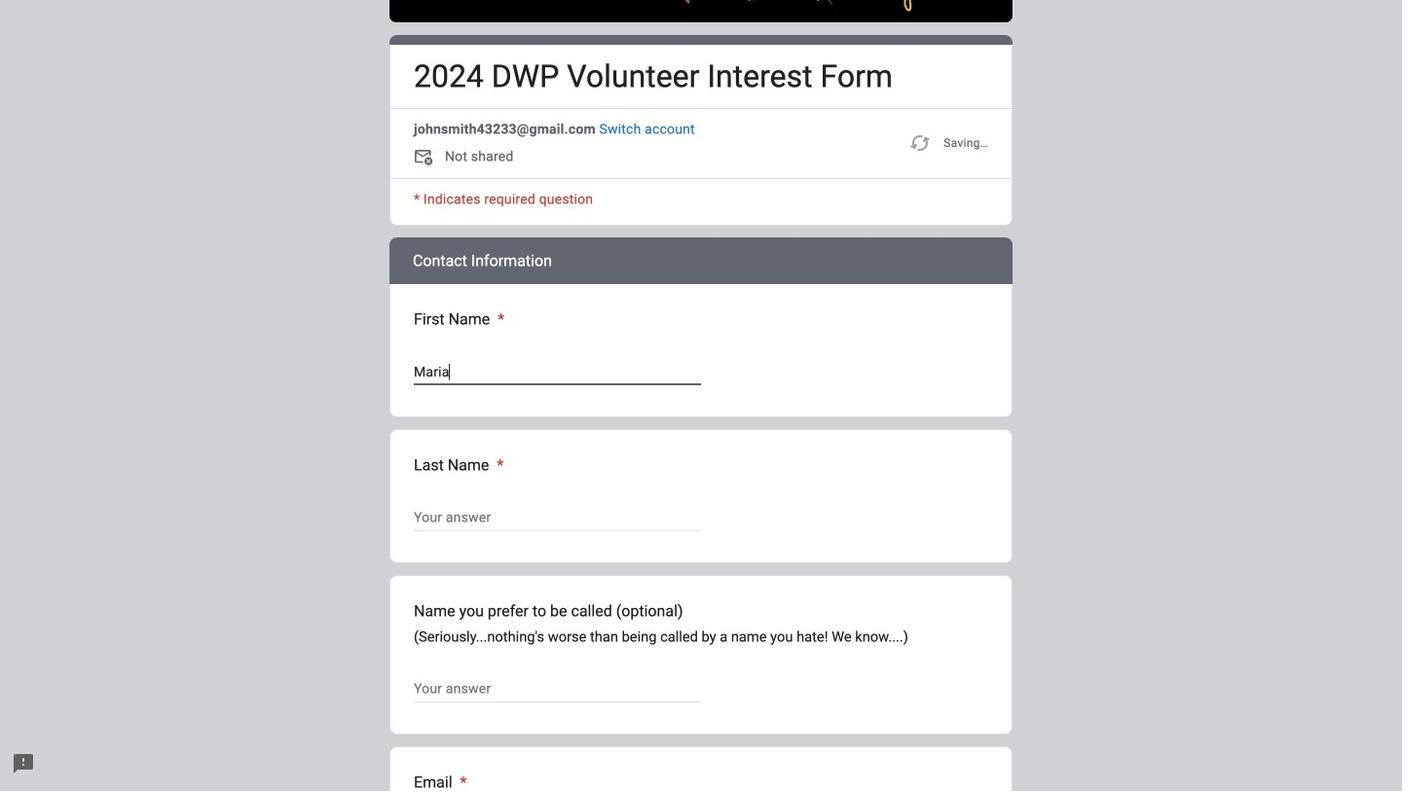 Task type: vqa. For each thing, say whether or not it's contained in the screenshot.
the bottommost Required question 'element'
yes



Task type: describe. For each thing, give the bounding box(es) containing it.
your email and google account are not part of your response image
[[414, 147, 445, 171]]

your email and google account are not part of your response image
[[414, 147, 437, 171]]

report a problem to google image
[[12, 753, 35, 776]]

1 vertical spatial required question element
[[493, 454, 504, 477]]

2 vertical spatial required question element
[[456, 772, 467, 792]]



Task type: locate. For each thing, give the bounding box(es) containing it.
0 vertical spatial required question element
[[494, 308, 505, 331]]

required question element
[[494, 308, 505, 331], [493, 454, 504, 477], [456, 772, 467, 792]]

list
[[390, 238, 1013, 792]]

None text field
[[414, 507, 701, 530], [414, 678, 701, 701], [414, 507, 701, 530], [414, 678, 701, 701]]

None text field
[[414, 361, 701, 384]]

status
[[909, 120, 989, 167]]

heading
[[414, 58, 893, 97], [390, 238, 1013, 285], [414, 308, 505, 331], [414, 454, 504, 477], [414, 772, 467, 792]]



